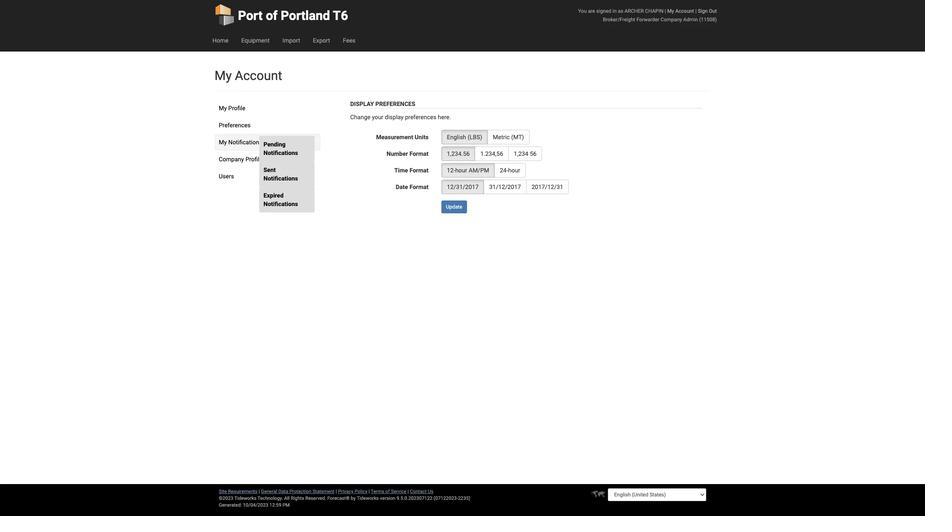 Task type: vqa. For each thing, say whether or not it's contained in the screenshot.
'Format'
yes



Task type: locate. For each thing, give the bounding box(es) containing it.
notifications down sent
[[264, 175, 298, 182]]

preferences
[[376, 101, 416, 107], [219, 122, 251, 129]]

1 horizontal spatial company
[[661, 17, 682, 23]]

0 vertical spatial format
[[410, 150, 429, 157]]

fees
[[343, 37, 356, 44]]

terms of service link
[[371, 489, 407, 495]]

1,234.56
[[447, 150, 470, 157]]

t6
[[333, 8, 348, 23]]

my for my notifications
[[219, 139, 227, 146]]

out
[[709, 8, 717, 14]]

equipment
[[241, 37, 270, 44]]

10/04/2023
[[243, 503, 268, 508]]

format right time
[[410, 167, 429, 174]]

format for time format
[[410, 167, 429, 174]]

0 horizontal spatial hour
[[456, 167, 468, 174]]

english
[[447, 134, 466, 141]]

| up forecast®
[[336, 489, 337, 495]]

of up version
[[386, 489, 390, 495]]

hour up the 12/31/2017 at the top of page
[[456, 167, 468, 174]]

(lbs)
[[468, 134, 482, 141]]

port
[[238, 8, 263, 23]]

my for my account
[[215, 68, 232, 83]]

contact
[[410, 489, 427, 495]]

format for date format
[[410, 184, 429, 190]]

protection
[[290, 489, 312, 495]]

by
[[351, 496, 356, 501]]

profile for my profile
[[228, 105, 245, 112]]

notifications for pending
[[264, 150, 298, 156]]

0 vertical spatial preferences
[[376, 101, 416, 107]]

profile down 'my notifications'
[[246, 156, 263, 163]]

2 vertical spatial format
[[410, 184, 429, 190]]

3 format from the top
[[410, 184, 429, 190]]

company down my account link
[[661, 17, 682, 23]]

my notifications
[[219, 139, 262, 146]]

0 vertical spatial profile
[[228, 105, 245, 112]]

1 horizontal spatial account
[[676, 8, 694, 14]]

0 vertical spatial account
[[676, 8, 694, 14]]

export button
[[307, 30, 337, 51]]

notifications for sent
[[264, 175, 298, 182]]

0 vertical spatial company
[[661, 17, 682, 23]]

sent notifications
[[264, 167, 298, 182]]

preferences up display
[[376, 101, 416, 107]]

|
[[665, 8, 666, 14], [696, 8, 697, 14], [259, 489, 260, 495], [336, 489, 337, 495], [369, 489, 370, 495], [408, 489, 409, 495]]

my up company profile
[[219, 139, 227, 146]]

my right 'chapin'
[[668, 8, 674, 14]]

my
[[668, 8, 674, 14], [215, 68, 232, 83], [219, 105, 227, 112], [219, 139, 227, 146]]

notifications
[[228, 139, 262, 146], [264, 150, 298, 156], [264, 175, 298, 182], [264, 201, 298, 207]]

56
[[530, 150, 537, 157]]

contact us link
[[410, 489, 434, 495]]

my account link
[[668, 8, 694, 14]]

format down units
[[410, 150, 429, 157]]

account down equipment
[[235, 68, 282, 83]]

update button
[[442, 201, 467, 213]]

pm
[[283, 503, 290, 508]]

| left general
[[259, 489, 260, 495]]

my account
[[215, 68, 282, 83]]

fees button
[[337, 30, 362, 51]]

time
[[395, 167, 408, 174]]

format
[[410, 150, 429, 157], [410, 167, 429, 174], [410, 184, 429, 190]]

| up "tideworks"
[[369, 489, 370, 495]]

account up admin
[[676, 8, 694, 14]]

general
[[261, 489, 277, 495]]

of right 'port'
[[266, 8, 278, 23]]

format right date
[[410, 184, 429, 190]]

1 horizontal spatial preferences
[[376, 101, 416, 107]]

my for my profile
[[219, 105, 227, 112]]

1 vertical spatial of
[[386, 489, 390, 495]]

1,234
[[514, 150, 529, 157]]

display
[[350, 101, 374, 107]]

1 vertical spatial format
[[410, 167, 429, 174]]

are
[[588, 8, 595, 14]]

company
[[661, 17, 682, 23], [219, 156, 244, 163]]

preferences down my profile
[[219, 122, 251, 129]]

archer
[[625, 8, 644, 14]]

as
[[618, 8, 624, 14]]

1 format from the top
[[410, 150, 429, 157]]

1 horizontal spatial hour
[[508, 167, 520, 174]]

account
[[676, 8, 694, 14], [235, 68, 282, 83]]

0 horizontal spatial company
[[219, 156, 244, 163]]

measurement
[[376, 134, 413, 141]]

import
[[283, 37, 300, 44]]

0 horizontal spatial preferences
[[219, 122, 251, 129]]

date format
[[396, 184, 429, 190]]

2235)
[[458, 496, 471, 501]]

hour
[[456, 167, 468, 174], [508, 167, 520, 174]]

hour down 1,234
[[508, 167, 520, 174]]

site
[[219, 489, 227, 495]]

notifications down expired
[[264, 201, 298, 207]]

forwarder
[[637, 17, 660, 23]]

portland
[[281, 8, 330, 23]]

1 horizontal spatial of
[[386, 489, 390, 495]]

1 vertical spatial account
[[235, 68, 282, 83]]

display preferences
[[350, 101, 416, 107]]

1 vertical spatial profile
[[246, 156, 263, 163]]

pending
[[264, 141, 286, 148]]

in
[[613, 8, 617, 14]]

expired
[[264, 192, 284, 199]]

here.
[[438, 114, 451, 121]]

privacy policy link
[[338, 489, 368, 495]]

2 hour from the left
[[508, 167, 520, 174]]

notifications up company profile
[[228, 139, 262, 146]]

2 format from the top
[[410, 167, 429, 174]]

english (lbs)
[[447, 134, 482, 141]]

31/12/2017
[[490, 184, 521, 190]]

0 horizontal spatial of
[[266, 8, 278, 23]]

my up 'my notifications'
[[219, 105, 227, 112]]

12/31/2017
[[447, 184, 479, 190]]

24-hour
[[500, 167, 520, 174]]

company up "users"
[[219, 156, 244, 163]]

us
[[428, 489, 434, 495]]

24-
[[500, 167, 509, 174]]

service
[[391, 489, 407, 495]]

profile up 'my notifications'
[[228, 105, 245, 112]]

import button
[[276, 30, 307, 51]]

notifications down pending
[[264, 150, 298, 156]]

my up my profile
[[215, 68, 232, 83]]

signed
[[597, 8, 612, 14]]

profile for company profile
[[246, 156, 263, 163]]

1 hour from the left
[[456, 167, 468, 174]]

| left sign
[[696, 8, 697, 14]]



Task type: describe. For each thing, give the bounding box(es) containing it.
9.5.0.202307122
[[397, 496, 433, 501]]

all
[[284, 496, 290, 501]]

| up 9.5.0.202307122
[[408, 489, 409, 495]]

terms
[[371, 489, 384, 495]]

0 horizontal spatial account
[[235, 68, 282, 83]]

1,234 56
[[514, 150, 537, 157]]

0 vertical spatial of
[[266, 8, 278, 23]]

company profile
[[219, 156, 263, 163]]

tideworks
[[357, 496, 379, 501]]

expired notifications
[[264, 192, 298, 207]]

format for number format
[[410, 150, 429, 157]]

technology.
[[258, 496, 283, 501]]

reserved.
[[306, 496, 326, 501]]

2017/12/31
[[532, 184, 564, 190]]

time format
[[395, 167, 429, 174]]

measurement units
[[376, 134, 429, 141]]

you are signed in as archer chapin | my account | sign out broker/freight forwarder company admin (11508)
[[578, 8, 717, 23]]

(mt)
[[512, 134, 524, 141]]

sign
[[698, 8, 708, 14]]

home button
[[206, 30, 235, 51]]

12-hour am/pm
[[447, 167, 490, 174]]

site requirements link
[[219, 489, 258, 495]]

you
[[578, 8, 587, 14]]

metric (mt)
[[493, 134, 524, 141]]

your
[[372, 114, 384, 121]]

metric
[[493, 134, 510, 141]]

policy
[[355, 489, 368, 495]]

generated:
[[219, 503, 242, 508]]

1 vertical spatial company
[[219, 156, 244, 163]]

change
[[350, 114, 371, 121]]

am/pm
[[469, 167, 490, 174]]

©2023 tideworks
[[219, 496, 257, 501]]

version
[[380, 496, 396, 501]]

port of portland t6
[[238, 8, 348, 23]]

port of portland t6 link
[[215, 0, 348, 30]]

notifications for my
[[228, 139, 262, 146]]

broker/freight
[[603, 17, 636, 23]]

units
[[415, 134, 429, 141]]

| right 'chapin'
[[665, 8, 666, 14]]

number format
[[387, 150, 429, 157]]

export
[[313, 37, 330, 44]]

notifications for expired
[[264, 201, 298, 207]]

(11508)
[[700, 17, 717, 23]]

company inside you are signed in as archer chapin | my account | sign out broker/freight forwarder company admin (11508)
[[661, 17, 682, 23]]

pending notifications
[[264, 141, 298, 156]]

requirements
[[228, 489, 258, 495]]

(07122023-
[[434, 496, 458, 501]]

update
[[446, 204, 463, 210]]

general data protection statement link
[[261, 489, 335, 495]]

sent
[[264, 167, 276, 173]]

sign out link
[[698, 8, 717, 14]]

hour for 24-
[[508, 167, 520, 174]]

display
[[385, 114, 404, 121]]

users
[[219, 173, 234, 180]]

12:59
[[270, 503, 282, 508]]

change your display preferences here.
[[350, 114, 451, 121]]

statement
[[313, 489, 335, 495]]

hour for 12-
[[456, 167, 468, 174]]

my inside you are signed in as archer chapin | my account | sign out broker/freight forwarder company admin (11508)
[[668, 8, 674, 14]]

number
[[387, 150, 408, 157]]

forecast®
[[328, 496, 350, 501]]

chapin
[[645, 8, 664, 14]]

my profile
[[219, 105, 245, 112]]

rights
[[291, 496, 304, 501]]

privacy
[[338, 489, 354, 495]]

data
[[279, 489, 288, 495]]

preferences
[[405, 114, 437, 121]]

1 vertical spatial preferences
[[219, 122, 251, 129]]

site requirements | general data protection statement | privacy policy | terms of service | contact us ©2023 tideworks technology. all rights reserved. forecast® by tideworks version 9.5.0.202307122 (07122023-2235) generated: 10/04/2023 12:59 pm
[[219, 489, 471, 508]]

date
[[396, 184, 408, 190]]

admin
[[684, 17, 698, 23]]

of inside the site requirements | general data protection statement | privacy policy | terms of service | contact us ©2023 tideworks technology. all rights reserved. forecast® by tideworks version 9.5.0.202307122 (07122023-2235) generated: 10/04/2023 12:59 pm
[[386, 489, 390, 495]]

account inside you are signed in as archer chapin | my account | sign out broker/freight forwarder company admin (11508)
[[676, 8, 694, 14]]

equipment button
[[235, 30, 276, 51]]



